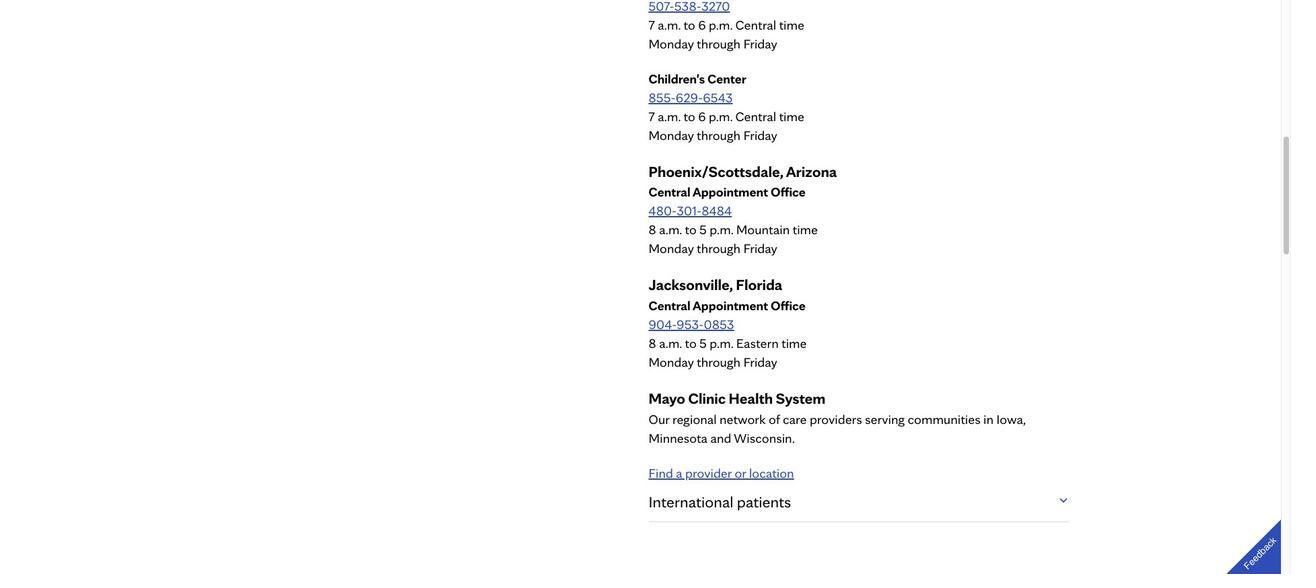 Task type: vqa. For each thing, say whether or not it's contained in the screenshot.
serving
yes



Task type: locate. For each thing, give the bounding box(es) containing it.
p.m. up center
[[709, 17, 733, 33]]

children's
[[649, 71, 705, 87]]

appointment up the 0853
[[693, 298, 768, 314]]

5 down 904-953-0853 link
[[700, 335, 707, 352]]

of
[[769, 411, 780, 428]]

7 up children's
[[649, 17, 655, 33]]

friday down mountain
[[744, 241, 778, 257]]

0 vertical spatial 5
[[700, 222, 707, 238]]

office inside jacksonville, florida central appointment office 904-953-0853 8 a.m. to 5 p.m. eastern time monday through friday
[[771, 298, 806, 314]]

friday up center
[[744, 35, 778, 52]]

through down 8484
[[697, 241, 741, 257]]

3 monday from the top
[[649, 241, 694, 257]]

1 vertical spatial 8
[[649, 335, 656, 352]]

a.m.
[[658, 17, 681, 33], [658, 108, 681, 124], [659, 222, 682, 238], [659, 335, 682, 352]]

4 through from the top
[[697, 354, 741, 371]]

to down 480-301-8484 link at the top right of the page
[[685, 222, 697, 238]]

2 7 from the top
[[649, 108, 655, 124]]

p.m. inside jacksonville, florida central appointment office 904-953-0853 8 a.m. to 5 p.m. eastern time monday through friday
[[710, 335, 734, 352]]

through inside jacksonville, florida central appointment office 904-953-0853 8 a.m. to 5 p.m. eastern time monday through friday
[[697, 354, 741, 371]]

and
[[711, 430, 732, 446]]

1 through from the top
[[697, 35, 741, 52]]

office down arizona
[[771, 184, 806, 200]]

clinic
[[688, 389, 726, 408]]

1 vertical spatial appointment
[[693, 298, 768, 314]]

central up center
[[736, 17, 776, 33]]

4 friday from the top
[[744, 354, 778, 371]]

in
[[984, 411, 994, 428]]

monday inside phoenix/scottsdale, arizona central appointment office 480-301-8484 8 a.m. to 5 p.m. mountain time monday through friday
[[649, 241, 694, 257]]

1 vertical spatial office
[[771, 298, 806, 314]]

central up 904-
[[649, 298, 691, 314]]

1 vertical spatial 5
[[700, 335, 707, 352]]

serving
[[865, 411, 905, 428]]

international
[[649, 492, 734, 512]]

8 down 480-
[[649, 222, 656, 238]]

1 5 from the top
[[700, 222, 707, 238]]

5 inside phoenix/scottsdale, arizona central appointment office 480-301-8484 8 a.m. to 5 p.m. mountain time monday through friday
[[700, 222, 707, 238]]

office
[[771, 184, 806, 200], [771, 298, 806, 314]]

network
[[720, 411, 766, 428]]

phoenix/scottsdale, arizona central appointment office 480-301-8484 8 a.m. to 5 p.m. mountain time monday through friday
[[649, 162, 837, 257]]

5 for jacksonville,
[[700, 335, 707, 352]]

monday inside children's center 855-629-6543 7 a.m. to 6 p.m. central time monday through friday
[[649, 127, 694, 143]]

855-
[[649, 89, 676, 106]]

feedback button
[[1216, 509, 1291, 574]]

communities
[[908, 411, 981, 428]]

2 5 from the top
[[700, 335, 707, 352]]

1 vertical spatial 6
[[698, 108, 706, 124]]

480-
[[649, 203, 677, 219]]

6 down the 855-629-6543 'link'
[[698, 108, 706, 124]]

5 down 480-301-8484 link at the top right of the page
[[700, 222, 707, 238]]

monday up mayo
[[649, 354, 694, 371]]

8 inside jacksonville, florida central appointment office 904-953-0853 8 a.m. to 5 p.m. eastern time monday through friday
[[649, 335, 656, 352]]

p.m. inside 7 a.m. to 6 p.m. central time monday through friday
[[709, 17, 733, 33]]

through inside children's center 855-629-6543 7 a.m. to 6 p.m. central time monday through friday
[[697, 127, 741, 143]]

find a provider or location
[[649, 465, 794, 481]]

to
[[684, 17, 696, 33], [684, 108, 696, 124], [685, 222, 697, 238], [685, 335, 697, 352]]

4 monday from the top
[[649, 354, 694, 371]]

904-953-0853 link
[[649, 317, 734, 333]]

find
[[649, 465, 673, 481]]

8 inside phoenix/scottsdale, arizona central appointment office 480-301-8484 8 a.m. to 5 p.m. mountain time monday through friday
[[649, 222, 656, 238]]

appointment inside jacksonville, florida central appointment office 904-953-0853 8 a.m. to 5 p.m. eastern time monday through friday
[[693, 298, 768, 314]]

7 down 855-
[[649, 108, 655, 124]]

2 office from the top
[[771, 298, 806, 314]]

monday down 480-
[[649, 241, 694, 257]]

0853
[[704, 317, 734, 333]]

monday down 855-
[[649, 127, 694, 143]]

5
[[700, 222, 707, 238], [700, 335, 707, 352]]

friday down 'eastern'
[[744, 354, 778, 371]]

2 friday from the top
[[744, 127, 778, 143]]

office inside phoenix/scottsdale, arizona central appointment office 480-301-8484 8 a.m. to 5 p.m. mountain time monday through friday
[[771, 184, 806, 200]]

center
[[708, 71, 747, 87]]

eastern
[[736, 335, 779, 352]]

p.m. down the 0853
[[710, 335, 734, 352]]

central inside children's center 855-629-6543 7 a.m. to 6 p.m. central time monday through friday
[[736, 108, 776, 124]]

a.m. down 904-
[[659, 335, 682, 352]]

2 6 from the top
[[698, 108, 706, 124]]

6
[[698, 17, 706, 33], [698, 108, 706, 124]]

to inside jacksonville, florida central appointment office 904-953-0853 8 a.m. to 5 p.m. eastern time monday through friday
[[685, 335, 697, 352]]

0 vertical spatial appointment
[[693, 184, 768, 200]]

1 monday from the top
[[649, 35, 694, 52]]

0 vertical spatial office
[[771, 184, 806, 200]]

6 up children's
[[698, 17, 706, 33]]

appointment up 8484
[[693, 184, 768, 200]]

health
[[729, 389, 773, 408]]

central inside jacksonville, florida central appointment office 904-953-0853 8 a.m. to 5 p.m. eastern time monday through friday
[[649, 298, 691, 314]]

8
[[649, 222, 656, 238], [649, 335, 656, 352]]

1 office from the top
[[771, 184, 806, 200]]

0 vertical spatial 8
[[649, 222, 656, 238]]

patients
[[737, 492, 791, 512]]

mayo clinic health system our regional network of care providers serving communities in iowa, minnesota and wisconsin.
[[649, 389, 1026, 446]]

2 monday from the top
[[649, 127, 694, 143]]

a.m. down 480-
[[659, 222, 682, 238]]

time inside children's center 855-629-6543 7 a.m. to 6 p.m. central time monday through friday
[[779, 108, 805, 124]]

7
[[649, 17, 655, 33], [649, 108, 655, 124]]

through
[[697, 35, 741, 52], [697, 127, 741, 143], [697, 241, 741, 257], [697, 354, 741, 371]]

1 7 from the top
[[649, 17, 655, 33]]

phoenix/scottsdale,
[[649, 162, 784, 181]]

central
[[736, 17, 776, 33], [736, 108, 776, 124], [649, 184, 691, 200], [649, 298, 691, 314]]

friday up "phoenix/scottsdale,"
[[744, 127, 778, 143]]

2 8 from the top
[[649, 335, 656, 352]]

1 8 from the top
[[649, 222, 656, 238]]

time
[[779, 17, 805, 33], [779, 108, 805, 124], [793, 222, 818, 238], [782, 335, 807, 352]]

3 through from the top
[[697, 241, 741, 257]]

through up "phoenix/scottsdale,"
[[697, 127, 741, 143]]

a.m. down 855-
[[658, 108, 681, 124]]

central up 480-
[[649, 184, 691, 200]]

2 through from the top
[[697, 127, 741, 143]]

international patients
[[649, 492, 791, 512]]

office down florida
[[771, 298, 806, 314]]

8 down 904-
[[649, 335, 656, 352]]

through inside phoenix/scottsdale, arizona central appointment office 480-301-8484 8 a.m. to 5 p.m. mountain time monday through friday
[[697, 241, 741, 257]]

1 6 from the top
[[698, 17, 706, 33]]

wisconsin.
[[734, 430, 795, 446]]

1 friday from the top
[[744, 35, 778, 52]]

a.m. up children's
[[658, 17, 681, 33]]

monday inside 7 a.m. to 6 p.m. central time monday through friday
[[649, 35, 694, 52]]

appointment inside phoenix/scottsdale, arizona central appointment office 480-301-8484 8 a.m. to 5 p.m. mountain time monday through friday
[[693, 184, 768, 200]]

jacksonville,
[[649, 276, 733, 295]]

to up children's
[[684, 17, 696, 33]]

0 vertical spatial 7
[[649, 17, 655, 33]]

through down the 0853
[[697, 354, 741, 371]]

2 appointment from the top
[[693, 298, 768, 314]]

appointment for jacksonville,
[[693, 298, 768, 314]]

p.m. down the 6543
[[709, 108, 733, 124]]

appointment
[[693, 184, 768, 200], [693, 298, 768, 314]]

monday up children's
[[649, 35, 694, 52]]

through up center
[[697, 35, 741, 52]]

p.m.
[[709, 17, 733, 33], [709, 108, 733, 124], [710, 222, 734, 238], [710, 335, 734, 352]]

5 inside jacksonville, florida central appointment office 904-953-0853 8 a.m. to 5 p.m. eastern time monday through friday
[[700, 335, 707, 352]]

find a provider or location link
[[649, 465, 794, 481]]

feedback
[[1242, 535, 1279, 572]]

7 inside children's center 855-629-6543 7 a.m. to 6 p.m. central time monday through friday
[[649, 108, 655, 124]]

6 inside children's center 855-629-6543 7 a.m. to 6 p.m. central time monday through friday
[[698, 108, 706, 124]]

to down 953-
[[685, 335, 697, 352]]

or
[[735, 465, 746, 481]]

international patients button
[[649, 483, 1069, 522]]

8 for jacksonville,
[[649, 335, 656, 352]]

p.m. down 8484
[[710, 222, 734, 238]]

to down 629-
[[684, 108, 696, 124]]

regional
[[673, 411, 717, 428]]

central down center
[[736, 108, 776, 124]]

time inside jacksonville, florida central appointment office 904-953-0853 8 a.m. to 5 p.m. eastern time monday through friday
[[782, 335, 807, 352]]

0 vertical spatial 6
[[698, 17, 706, 33]]

1 appointment from the top
[[693, 184, 768, 200]]

3 friday from the top
[[744, 241, 778, 257]]

1 vertical spatial 7
[[649, 108, 655, 124]]

office for florida
[[771, 298, 806, 314]]

friday
[[744, 35, 778, 52], [744, 127, 778, 143], [744, 241, 778, 257], [744, 354, 778, 371]]

monday
[[649, 35, 694, 52], [649, 127, 694, 143], [649, 241, 694, 257], [649, 354, 694, 371]]



Task type: describe. For each thing, give the bounding box(es) containing it.
location
[[749, 465, 794, 481]]

friday inside children's center 855-629-6543 7 a.m. to 6 p.m. central time monday through friday
[[744, 127, 778, 143]]

minnesota
[[649, 430, 708, 446]]

a.m. inside phoenix/scottsdale, arizona central appointment office 480-301-8484 8 a.m. to 5 p.m. mountain time monday through friday
[[659, 222, 682, 238]]

our
[[649, 411, 670, 428]]

iowa,
[[997, 411, 1026, 428]]

central inside 7 a.m. to 6 p.m. central time monday through friday
[[736, 17, 776, 33]]

children's center 855-629-6543 7 a.m. to 6 p.m. central time monday through friday
[[649, 71, 805, 143]]

p.m. inside children's center 855-629-6543 7 a.m. to 6 p.m. central time monday through friday
[[709, 108, 733, 124]]

a.m. inside children's center 855-629-6543 7 a.m. to 6 p.m. central time monday through friday
[[658, 108, 681, 124]]

appointment for phoenix/scottsdale,
[[693, 184, 768, 200]]

301-
[[677, 203, 702, 219]]

friday inside jacksonville, florida central appointment office 904-953-0853 8 a.m. to 5 p.m. eastern time monday through friday
[[744, 354, 778, 371]]

central inside phoenix/scottsdale, arizona central appointment office 480-301-8484 8 a.m. to 5 p.m. mountain time monday through friday
[[649, 184, 691, 200]]

mountain
[[736, 222, 790, 238]]

to inside phoenix/scottsdale, arizona central appointment office 480-301-8484 8 a.m. to 5 p.m. mountain time monday through friday
[[685, 222, 697, 238]]

jacksonville, florida central appointment office 904-953-0853 8 a.m. to 5 p.m. eastern time monday through friday
[[649, 276, 807, 371]]

a.m. inside 7 a.m. to 6 p.m. central time monday through friday
[[658, 17, 681, 33]]

through inside 7 a.m. to 6 p.m. central time monday through friday
[[697, 35, 741, 52]]

953-
[[677, 317, 704, 333]]

7 inside 7 a.m. to 6 p.m. central time monday through friday
[[649, 17, 655, 33]]

arizona
[[786, 162, 837, 181]]

florida
[[736, 276, 783, 295]]

friday inside 7 a.m. to 6 p.m. central time monday through friday
[[744, 35, 778, 52]]

p.m. inside phoenix/scottsdale, arizona central appointment office 480-301-8484 8 a.m. to 5 p.m. mountain time monday through friday
[[710, 222, 734, 238]]

to inside 7 a.m. to 6 p.m. central time monday through friday
[[684, 17, 696, 33]]

6 inside 7 a.m. to 6 p.m. central time monday through friday
[[698, 17, 706, 33]]

6543
[[703, 89, 733, 106]]

855-629-6543 link
[[649, 89, 733, 106]]

care
[[783, 411, 807, 428]]

mayo
[[649, 389, 686, 408]]

system
[[776, 389, 826, 408]]

providers
[[810, 411, 862, 428]]

8 for phoenix/scottsdale,
[[649, 222, 656, 238]]

8484
[[702, 203, 732, 219]]

904-
[[649, 317, 677, 333]]

friday inside phoenix/scottsdale, arizona central appointment office 480-301-8484 8 a.m. to 5 p.m. mountain time monday through friday
[[744, 241, 778, 257]]

629-
[[676, 89, 703, 106]]

7 a.m. to 6 p.m. central time monday through friday
[[649, 17, 805, 52]]

time inside phoenix/scottsdale, arizona central appointment office 480-301-8484 8 a.m. to 5 p.m. mountain time monday through friday
[[793, 222, 818, 238]]

time inside 7 a.m. to 6 p.m. central time monday through friday
[[779, 17, 805, 33]]

a.m. inside jacksonville, florida central appointment office 904-953-0853 8 a.m. to 5 p.m. eastern time monday through friday
[[659, 335, 682, 352]]

office for arizona
[[771, 184, 806, 200]]

480-301-8484 link
[[649, 203, 732, 219]]

5 for phoenix/scottsdale,
[[700, 222, 707, 238]]

provider
[[686, 465, 732, 481]]

to inside children's center 855-629-6543 7 a.m. to 6 p.m. central time monday through friday
[[684, 108, 696, 124]]

monday inside jacksonville, florida central appointment office 904-953-0853 8 a.m. to 5 p.m. eastern time monday through friday
[[649, 354, 694, 371]]

a
[[676, 465, 683, 481]]



